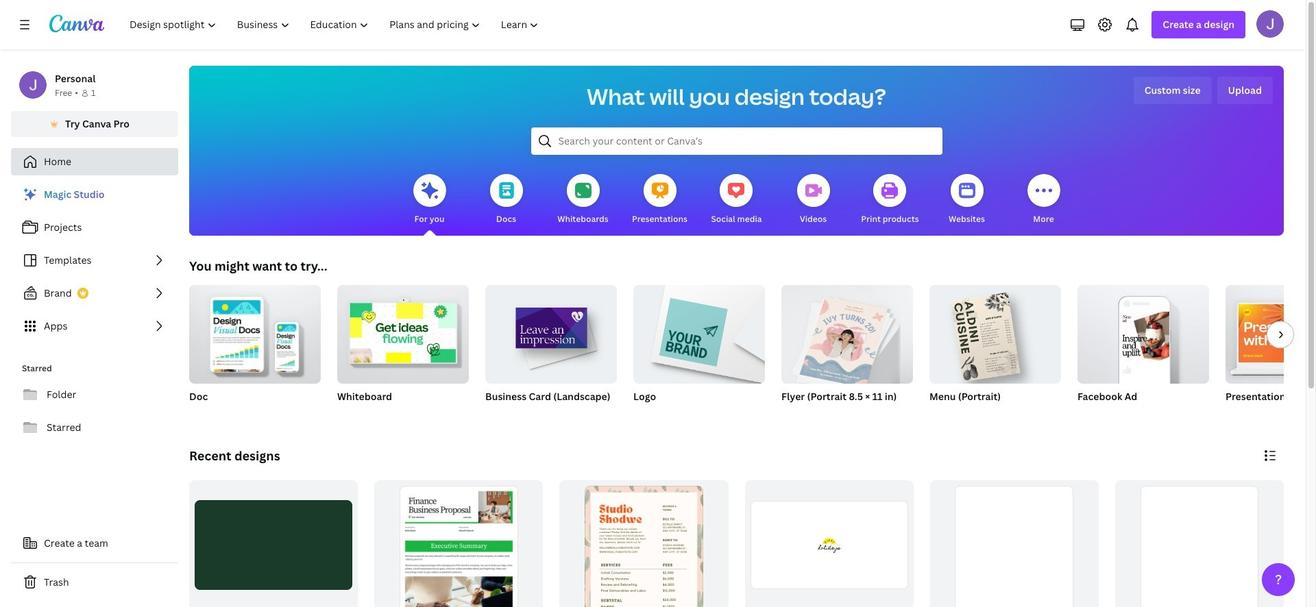 Task type: describe. For each thing, give the bounding box(es) containing it.
Search search field
[[558, 128, 915, 154]]

jacob simon image
[[1256, 10, 1284, 38]]



Task type: locate. For each thing, give the bounding box(es) containing it.
group
[[189, 280, 321, 421], [189, 280, 321, 384], [337, 280, 469, 421], [337, 280, 469, 384], [485, 280, 617, 421], [485, 280, 617, 384], [633, 280, 765, 421], [633, 280, 765, 384], [781, 280, 913, 421], [781, 280, 913, 388], [929, 280, 1061, 421], [929, 280, 1061, 384], [1078, 280, 1209, 421], [1078, 280, 1209, 384], [1226, 285, 1316, 421], [1226, 285, 1316, 384], [189, 480, 358, 607], [374, 480, 543, 607], [560, 480, 728, 607], [745, 480, 913, 607], [1115, 480, 1284, 607]]

top level navigation element
[[121, 11, 551, 38]]

list
[[11, 181, 178, 340]]

None search field
[[531, 127, 942, 155]]



Task type: vqa. For each thing, say whether or not it's contained in the screenshot.
"Search" search box on the top of the page
yes



